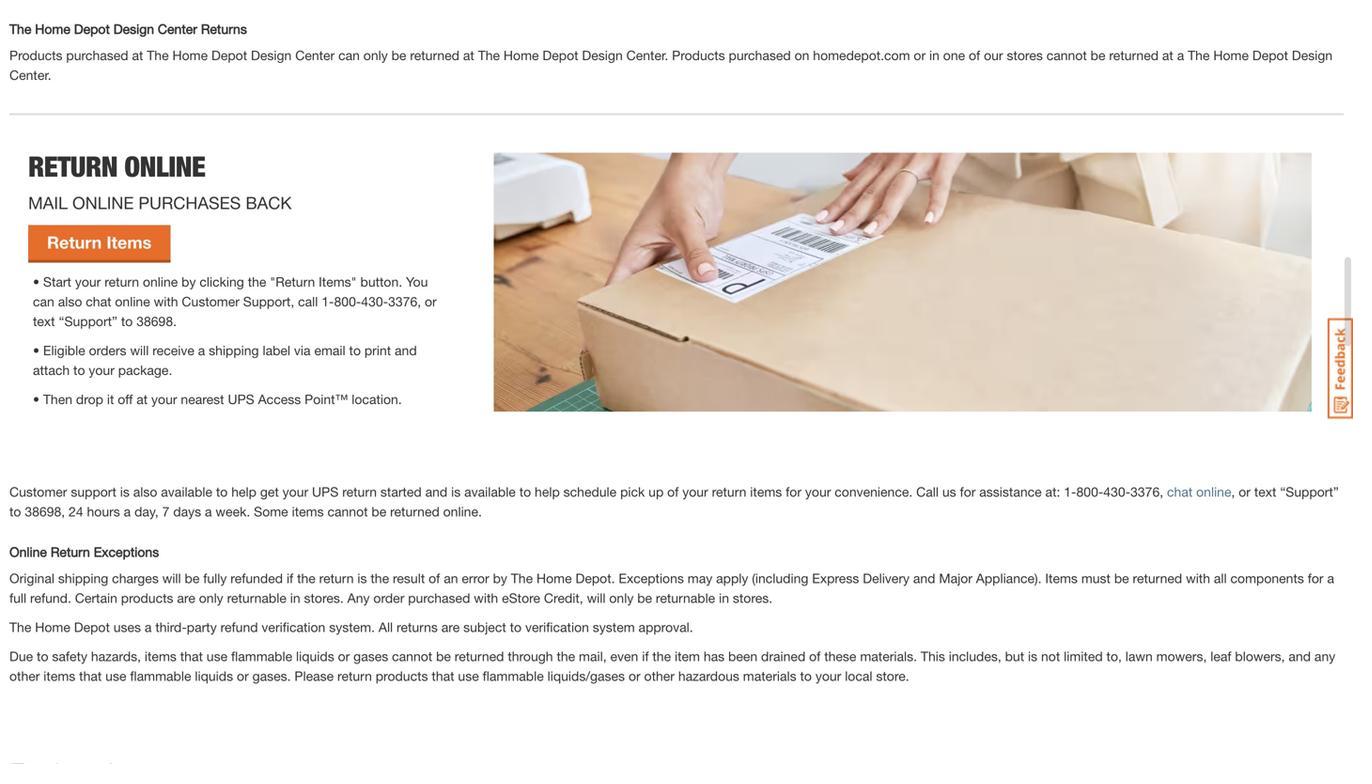 Task type: locate. For each thing, give the bounding box(es) containing it.
to inside , or text "support" to 38698, 24 hours a day, 7 days a week. some items cannot be returned online.
[[9, 504, 21, 519]]

3 • from the top
[[33, 391, 39, 407]]

also down start
[[58, 294, 82, 309]]

0 horizontal spatial customer
[[9, 484, 67, 500]]

or inside products purchased at the home depot design center can only be returned at the home depot design center. products purchased on homedepot.com or in one of our stores cannot be returned at a the home depot design center.
[[914, 47, 926, 63]]

the right refunded
[[297, 571, 316, 586]]

returnable
[[227, 590, 287, 606], [656, 590, 716, 606]]

1 horizontal spatial ups
[[312, 484, 339, 500]]

a inside original shipping charges will be fully refunded if the return is the result of an error by the home depot. exceptions may apply (including express delivery and major appliance). items must be returned with all components for a full refund. certain products are only returnable in stores. any order purchased with estore credit, will only be returnable in stores.
[[1328, 571, 1335, 586]]

items right some
[[292, 504, 324, 519]]

to left print
[[349, 342, 361, 358]]

will up package.
[[130, 342, 149, 358]]

items inside "link"
[[107, 232, 152, 252]]

for left convenience.
[[786, 484, 802, 500]]

all
[[1215, 571, 1228, 586]]

0 horizontal spatial 1-
[[322, 294, 334, 309]]

1 horizontal spatial chat
[[1168, 484, 1193, 500]]

0 vertical spatial cannot
[[1047, 47, 1088, 63]]

3376, down you
[[388, 294, 421, 309]]

0 horizontal spatial can
[[33, 294, 54, 309]]

cannot right stores
[[1047, 47, 1088, 63]]

return by mail image showing a customer packaging their return in a box. image
[[494, 153, 1313, 426]]

approval.
[[639, 619, 694, 635]]

0 horizontal spatial by
[[182, 274, 196, 289]]

that down returns
[[432, 668, 455, 684]]

items left must
[[1046, 571, 1078, 586]]

verification up please
[[262, 619, 326, 635]]

use down party
[[207, 649, 228, 664]]

1 horizontal spatial also
[[133, 484, 157, 500]]

0 horizontal spatial "support"
[[59, 313, 118, 329]]

1 horizontal spatial items
[[1046, 571, 1078, 586]]

ups left access
[[228, 391, 255, 407]]

2 horizontal spatial cannot
[[1047, 47, 1088, 63]]

through
[[508, 649, 553, 664]]

text inside , or text "support" to 38698, 24 hours a day, 7 days a week. some items cannot be returned online.
[[1255, 484, 1277, 500]]

will inside • eligible orders will receive a shipping label via email to print and attach to your package.
[[130, 342, 149, 358]]

0 vertical spatial 430-
[[361, 294, 388, 309]]

other down due at bottom left
[[9, 668, 40, 684]]

2 vertical spatial online
[[1197, 484, 1232, 500]]

started
[[381, 484, 422, 500]]

1 horizontal spatial other
[[645, 668, 675, 684]]

"support" inside • start your return online by clicking the "return items" button. you can also chat online with customer support, call 1-800-430-3376, or text "support" to 38698.
[[59, 313, 118, 329]]

if right refunded
[[287, 571, 294, 586]]

third-
[[155, 619, 187, 635]]

1 horizontal spatial that
[[180, 649, 203, 664]]

center
[[158, 21, 197, 36], [295, 47, 335, 63]]

returned inside due to safety hazards, items that use flammable liquids or gases cannot be returned through the mail, even if the item has been drained of these materials. this includes, but is not limited to, lawn mowers, leaf blowers, and any other items that use flammable liquids or gases. please return products that use flammable liquids/gases or other hazardous materials to your local store.
[[455, 649, 504, 664]]

2 stores. from the left
[[733, 590, 773, 606]]

only
[[364, 47, 388, 63], [199, 590, 223, 606], [610, 590, 634, 606]]

to up week.
[[216, 484, 228, 500]]

or down you
[[425, 294, 437, 309]]

your right start
[[75, 274, 101, 289]]

products down the charges
[[121, 590, 174, 606]]

"support" right ,
[[1281, 484, 1340, 500]]

are
[[177, 590, 195, 606], [442, 619, 460, 635]]

if
[[287, 571, 294, 586], [642, 649, 649, 664]]

0 vertical spatial 3376,
[[388, 294, 421, 309]]

liquids
[[296, 649, 334, 664], [195, 668, 233, 684]]

access
[[258, 391, 301, 407]]

system
[[593, 619, 635, 635]]

ups
[[228, 391, 255, 407], [312, 484, 339, 500]]

1 horizontal spatial available
[[465, 484, 516, 500]]

text right ,
[[1255, 484, 1277, 500]]

0 vertical spatial customer
[[182, 294, 240, 309]]

1 horizontal spatial text
[[1255, 484, 1277, 500]]

your inside • eligible orders will receive a shipping label via email to print and attach to your package.
[[89, 362, 115, 378]]

return up start
[[47, 232, 102, 252]]

0 horizontal spatial shipping
[[58, 571, 108, 586]]

0 vertical spatial by
[[182, 274, 196, 289]]

is
[[120, 484, 130, 500], [451, 484, 461, 500], [358, 571, 367, 586], [1029, 649, 1038, 664]]

• for • eligible orders will receive a shipping label via email to print and attach to your package.
[[33, 342, 39, 358]]

your down these
[[816, 668, 842, 684]]

0 horizontal spatial purchased
[[66, 47, 128, 63]]

location.
[[352, 391, 402, 407]]

0 vertical spatial are
[[177, 590, 195, 606]]

in up the home depot uses a third-party refund verification system. all returns are subject to verification system approval.
[[290, 590, 301, 606]]

1 horizontal spatial by
[[493, 571, 508, 586]]

of
[[969, 47, 981, 63], [668, 484, 679, 500], [429, 571, 440, 586], [810, 649, 821, 664]]

or inside , or text "support" to 38698, 24 hours a day, 7 days a week. some items cannot be returned online.
[[1239, 484, 1251, 500]]

other down approval. in the bottom of the page
[[645, 668, 675, 684]]

only inside products purchased at the home depot design center can only be returned at the home depot design center. products purchased on homedepot.com or in one of our stores cannot be returned at a the home depot design center.
[[364, 47, 388, 63]]

returnable down the "may" at the right bottom of page
[[656, 590, 716, 606]]

items down return online mail online purchases back
[[107, 232, 152, 252]]

will right the charges
[[162, 571, 181, 586]]

return inside original shipping charges will be fully refunded if the return is the result of an error by the home depot. exceptions may apply (including express delivery and major appliance). items must be returned with all components for a full refund. certain products are only returnable in stores. any order purchased with estore credit, will only be returnable in stores.
[[319, 571, 354, 586]]

and left any on the right
[[1289, 649, 1312, 664]]

0 horizontal spatial cannot
[[328, 504, 368, 519]]

• left start
[[33, 274, 39, 289]]

1- inside • start your return online by clicking the "return items" button. you can also chat online with customer support, call 1-800-430-3376, or text "support" to 38698.
[[322, 294, 334, 309]]

0 horizontal spatial if
[[287, 571, 294, 586]]

online
[[143, 274, 178, 289], [115, 294, 150, 309], [1197, 484, 1232, 500]]

flammable up gases.
[[231, 649, 292, 664]]

0 horizontal spatial other
[[9, 668, 40, 684]]

online up purchases
[[124, 150, 206, 183]]

products down gases
[[376, 668, 428, 684]]

the home depot design center returns
[[9, 21, 247, 36]]

use down subject
[[458, 668, 479, 684]]

chat up orders
[[86, 294, 111, 309]]

flammable down hazards,
[[130, 668, 191, 684]]

days
[[173, 504, 201, 519]]

•
[[33, 274, 39, 289], [33, 342, 39, 358], [33, 391, 39, 407]]

1 horizontal spatial help
[[535, 484, 560, 500]]

will for be
[[162, 571, 181, 586]]

2 vertical spatial will
[[587, 590, 606, 606]]

to left 38698,
[[9, 504, 21, 519]]

2 vertical spatial •
[[33, 391, 39, 407]]

your down orders
[[89, 362, 115, 378]]

is inside due to safety hazards, items that use flammable liquids or gases cannot be returned through the mail, even if the item has been drained of these materials. this includes, but is not limited to, lawn mowers, leaf blowers, and any other items that use flammable liquids or gases. please return products that use flammable liquids/gases or other hazardous materials to your local store.
[[1029, 649, 1038, 664]]

liquids up please
[[296, 649, 334, 664]]

1 horizontal spatial stores.
[[733, 590, 773, 606]]

if right even
[[642, 649, 649, 664]]

also inside • start your return online by clicking the "return items" button. you can also chat online with customer support, call 1-800-430-3376, or text "support" to 38698.
[[58, 294, 82, 309]]

exceptions up the charges
[[94, 544, 159, 560]]

2 horizontal spatial flammable
[[483, 668, 544, 684]]

homedepot.com
[[814, 47, 911, 63]]

1 vertical spatial online
[[72, 193, 134, 213]]

store.
[[877, 668, 910, 684]]

online
[[9, 544, 47, 560]]

0 horizontal spatial available
[[161, 484, 212, 500]]

eligible
[[43, 342, 85, 358]]

1 horizontal spatial 430-
[[1104, 484, 1131, 500]]

been
[[729, 649, 758, 664]]

0 horizontal spatial 3376,
[[388, 294, 421, 309]]

to,
[[1107, 649, 1123, 664]]

by
[[182, 274, 196, 289], [493, 571, 508, 586]]

hazardous
[[679, 668, 740, 684]]

ups right get
[[312, 484, 339, 500]]

1 horizontal spatial returnable
[[656, 590, 716, 606]]

by right error
[[493, 571, 508, 586]]

1 vertical spatial customer
[[9, 484, 67, 500]]

leaf
[[1211, 649, 1232, 664]]

0 vertical spatial 800-
[[334, 294, 361, 309]]

1 vertical spatial also
[[133, 484, 157, 500]]

are right returns
[[442, 619, 460, 635]]

the
[[248, 274, 266, 289], [297, 571, 316, 586], [371, 571, 389, 586], [557, 649, 576, 664], [653, 649, 671, 664]]

help up week.
[[232, 484, 257, 500]]

stores
[[1007, 47, 1044, 63]]

cannot inside due to safety hazards, items that use flammable liquids or gases cannot be returned through the mail, even if the item has been drained of these materials. this includes, but is not limited to, lawn mowers, leaf blowers, and any other items that use flammable liquids or gases. please return products that use flammable liquids/gases or other hazardous materials to your local store.
[[392, 649, 433, 664]]

for right us on the right of page
[[960, 484, 976, 500]]

1 vertical spatial •
[[33, 342, 39, 358]]

text up eligible
[[33, 313, 55, 329]]

return down '24'
[[51, 544, 90, 560]]

exceptions
[[94, 544, 159, 560], [619, 571, 684, 586]]

0 vertical spatial text
[[33, 313, 55, 329]]

0 horizontal spatial ups
[[228, 391, 255, 407]]

at
[[132, 47, 143, 63], [463, 47, 475, 63], [1163, 47, 1174, 63], [137, 391, 148, 407]]

3376, inside • start your return online by clicking the "return items" button. you can also chat online with customer support, call 1-800-430-3376, or text "support" to 38698.
[[388, 294, 421, 309]]

800- down the items"
[[334, 294, 361, 309]]

0 horizontal spatial 430-
[[361, 294, 388, 309]]

• up attach
[[33, 342, 39, 358]]

your down package.
[[151, 391, 177, 407]]

includes,
[[949, 649, 1002, 664]]

and inside original shipping charges will be fully refunded if the return is the result of an error by the home depot. exceptions may apply (including express delivery and major appliance). items must be returned with all components for a full refund. certain products are only returnable in stores. any order purchased with estore credit, will only be returnable in stores.
[[914, 571, 936, 586]]

mail
[[28, 193, 68, 213]]

with left all
[[1187, 571, 1211, 586]]

refund.
[[30, 590, 71, 606]]

2 help from the left
[[535, 484, 560, 500]]

0 vertical spatial center
[[158, 21, 197, 36]]

to left the schedule
[[520, 484, 531, 500]]

800- right at:
[[1077, 484, 1104, 500]]

stores. down apply
[[733, 590, 773, 606]]

0 horizontal spatial products
[[9, 47, 63, 63]]

1 vertical spatial online
[[115, 294, 150, 309]]

1- right call
[[322, 294, 334, 309]]

is up hours
[[120, 484, 130, 500]]

"support"
[[59, 313, 118, 329], [1281, 484, 1340, 500]]

0 vertical spatial shipping
[[209, 342, 259, 358]]

also up day,
[[133, 484, 157, 500]]

help left the schedule
[[535, 484, 560, 500]]

1 available from the left
[[161, 484, 212, 500]]

"support" inside , or text "support" to 38698, 24 hours a day, 7 days a week. some items cannot be returned online.
[[1281, 484, 1340, 500]]

return down gases
[[338, 668, 372, 684]]

item
[[675, 649, 700, 664]]

flammable down through
[[483, 668, 544, 684]]

depot
[[74, 21, 110, 36], [212, 47, 247, 63], [543, 47, 579, 63], [1253, 47, 1289, 63], [74, 619, 110, 635]]

call
[[917, 484, 939, 500]]

with
[[154, 294, 178, 309], [1187, 571, 1211, 586], [474, 590, 498, 606]]

• for • start your return online by clicking the "return items" button. you can also chat online with customer support, call 1-800-430-3376, or text "support" to 38698.
[[33, 274, 39, 289]]

1 stores. from the left
[[304, 590, 344, 606]]

liquids down party
[[195, 668, 233, 684]]

items
[[107, 232, 152, 252], [1046, 571, 1078, 586]]

purchased left on
[[729, 47, 791, 63]]

support,
[[243, 294, 295, 309]]

estore
[[502, 590, 541, 606]]

0 vertical spatial products
[[121, 590, 174, 606]]

shipping up certain at left
[[58, 571, 108, 586]]

mowers,
[[1157, 649, 1208, 664]]

1 horizontal spatial "support"
[[1281, 484, 1340, 500]]

order
[[374, 590, 405, 606]]

1 horizontal spatial can
[[339, 47, 360, 63]]

will for receive
[[130, 342, 149, 358]]

can inside products purchased at the home depot design center can only be returned at the home depot design center. products purchased on homedepot.com or in one of our stores cannot be returned at a the home depot design center.
[[339, 47, 360, 63]]

or
[[914, 47, 926, 63], [425, 294, 437, 309], [1239, 484, 1251, 500], [338, 649, 350, 664], [237, 668, 249, 684], [629, 668, 641, 684]]

drained
[[762, 649, 806, 664]]

1 horizontal spatial shipping
[[209, 342, 259, 358]]

0 horizontal spatial that
[[79, 668, 102, 684]]

your inside • start your return online by clicking the "return items" button. you can also chat online with customer support, call 1-800-430-3376, or text "support" to 38698.
[[75, 274, 101, 289]]

0 horizontal spatial will
[[130, 342, 149, 358]]

or right ,
[[1239, 484, 1251, 500]]

0 horizontal spatial only
[[199, 590, 223, 606]]

by inside original shipping charges will be fully refunded if the return is the result of an error by the home depot. exceptions may apply (including express delivery and major appliance). items must be returned with all components for a full refund. certain products are only returnable in stores. any order purchased with estore credit, will only be returnable in stores.
[[493, 571, 508, 586]]

0 vertical spatial 1-
[[322, 294, 334, 309]]

by inside • start your return online by clicking the "return items" button. you can also chat online with customer support, call 1-800-430-3376, or text "support" to 38698.
[[182, 274, 196, 289]]

• inside • eligible orders will receive a shipping label via email to print and attach to your package.
[[33, 342, 39, 358]]

2 vertical spatial with
[[474, 590, 498, 606]]

of left our
[[969, 47, 981, 63]]

feedback link image
[[1329, 318, 1354, 419]]

0 horizontal spatial help
[[232, 484, 257, 500]]

to left 38698.
[[121, 313, 133, 329]]

of left these
[[810, 649, 821, 664]]

error
[[462, 571, 490, 586]]

0 horizontal spatial with
[[154, 294, 178, 309]]

1 vertical spatial shipping
[[58, 571, 108, 586]]

1 horizontal spatial verification
[[526, 619, 589, 635]]

2 horizontal spatial only
[[610, 590, 634, 606]]

a inside products purchased at the home depot design center can only be returned at the home depot design center. products purchased on homedepot.com or in one of our stores cannot be returned at a the home depot design center.
[[1178, 47, 1185, 63]]

on
[[795, 47, 810, 63]]

0 horizontal spatial in
[[290, 590, 301, 606]]

return items
[[47, 232, 152, 252]]

customer support is also available to help get your ups return started and is available to help schedule pick up of your return items for your convenience. call us for assistance at: 1-800-430-3376, chat online
[[9, 484, 1232, 500]]

1 other from the left
[[9, 668, 40, 684]]

cannot
[[1047, 47, 1088, 63], [328, 504, 368, 519], [392, 649, 433, 664]]

1 vertical spatial ups
[[312, 484, 339, 500]]

• inside • start your return online by clicking the "return items" button. you can also chat online with customer support, call 1-800-430-3376, or text "support" to 38698.
[[33, 274, 39, 289]]

use down hazards,
[[105, 668, 126, 684]]

1 horizontal spatial use
[[207, 649, 228, 664]]

available up online.
[[465, 484, 516, 500]]

or inside • start your return online by clicking the "return items" button. you can also chat online with customer support, call 1-800-430-3376, or text "support" to 38698.
[[425, 294, 437, 309]]

chat inside • start your return online by clicking the "return items" button. you can also chat online with customer support, call 1-800-430-3376, or text "support" to 38698.
[[86, 294, 111, 309]]

items inside original shipping charges will be fully refunded if the return is the result of an error by the home depot. exceptions may apply (including express delivery and major appliance). items must be returned with all components for a full refund. certain products are only returnable in stores. any order purchased with estore credit, will only be returnable in stores.
[[1046, 571, 1078, 586]]

2 • from the top
[[33, 342, 39, 358]]

if inside original shipping charges will be fully refunded if the return is the result of an error by the home depot. exceptions may apply (including express delivery and major appliance). items must be returned with all components for a full refund. certain products are only returnable in stores. any order purchased with estore credit, will only be returnable in stores.
[[287, 571, 294, 586]]

the left item
[[653, 649, 671, 664]]

will
[[130, 342, 149, 358], [162, 571, 181, 586], [587, 590, 606, 606]]

party
[[187, 619, 217, 635]]

verification
[[262, 619, 326, 635], [526, 619, 589, 635]]

or left one
[[914, 47, 926, 63]]

system.
[[329, 619, 375, 635]]

return inside • start your return online by clicking the "return items" button. you can also chat online with customer support, call 1-800-430-3376, or text "support" to 38698.
[[105, 274, 139, 289]]

0 horizontal spatial items
[[107, 232, 152, 252]]

1 vertical spatial are
[[442, 619, 460, 635]]

any
[[1315, 649, 1336, 664]]

430- down button.
[[361, 294, 388, 309]]

can inside • start your return online by clicking the "return items" button. you can also chat online with customer support, call 1-800-430-3376, or text "support" to 38698.
[[33, 294, 54, 309]]

any
[[348, 590, 370, 606]]

and right print
[[395, 342, 417, 358]]

1 • from the top
[[33, 274, 39, 289]]

1 vertical spatial text
[[1255, 484, 1277, 500]]

2 vertical spatial cannot
[[392, 649, 433, 664]]

0 horizontal spatial center
[[158, 21, 197, 36]]

online
[[124, 150, 206, 183], [72, 193, 134, 213]]

2 verification from the left
[[526, 619, 589, 635]]

0 vertical spatial can
[[339, 47, 360, 63]]

and inside • eligible orders will receive a shipping label via email to print and attach to your package.
[[395, 342, 417, 358]]

can
[[339, 47, 360, 63], [33, 294, 54, 309]]

gases
[[354, 649, 389, 664]]

customer down clicking
[[182, 294, 240, 309]]

38698.
[[137, 313, 177, 329]]

is inside original shipping charges will be fully refunded if the return is the result of an error by the home depot. exceptions may apply (including express delivery and major appliance). items must be returned with all components for a full refund. certain products are only returnable in stores. any order purchased with estore credit, will only be returnable in stores.
[[358, 571, 367, 586]]

with down error
[[474, 590, 498, 606]]

exceptions left the "may" at the right bottom of page
[[619, 571, 684, 586]]

1 horizontal spatial products
[[672, 47, 726, 63]]

refunded
[[231, 571, 283, 586]]

cannot down returns
[[392, 649, 433, 664]]

clicking
[[200, 274, 244, 289]]

that down "safety"
[[79, 668, 102, 684]]

items up '(including'
[[751, 484, 783, 500]]

430- inside • start your return online by clicking the "return items" button. you can also chat online with customer support, call 1-800-430-3376, or text "support" to 38698.
[[361, 294, 388, 309]]

purchased down an
[[408, 590, 470, 606]]

3376, left chat online link
[[1131, 484, 1164, 500]]

1 vertical spatial "support"
[[1281, 484, 1340, 500]]

2 horizontal spatial for
[[1309, 571, 1324, 586]]

2 horizontal spatial with
[[1187, 571, 1211, 586]]

drop
[[76, 391, 103, 407]]

chat
[[86, 294, 111, 309], [1168, 484, 1193, 500]]

0 vertical spatial online
[[124, 150, 206, 183]]

0 horizontal spatial returnable
[[227, 590, 287, 606]]

0 horizontal spatial stores.
[[304, 590, 344, 606]]

text
[[33, 313, 55, 329], [1255, 484, 1277, 500]]

your left convenience.
[[806, 484, 832, 500]]

attach
[[33, 362, 70, 378]]

nearest
[[181, 391, 224, 407]]

1 vertical spatial center
[[295, 47, 335, 63]]

return
[[105, 274, 139, 289], [342, 484, 377, 500], [712, 484, 747, 500], [319, 571, 354, 586], [338, 668, 372, 684]]

it
[[107, 391, 114, 407]]

0 horizontal spatial verification
[[262, 619, 326, 635]]

1 horizontal spatial exceptions
[[619, 571, 684, 586]]

is up online.
[[451, 484, 461, 500]]

1 horizontal spatial if
[[642, 649, 649, 664]]

depot.
[[576, 571, 615, 586]]

return down return items "link"
[[105, 274, 139, 289]]

0 vertical spatial if
[[287, 571, 294, 586]]

0 vertical spatial "support"
[[59, 313, 118, 329]]

purchased down the home depot design center returns
[[66, 47, 128, 63]]

1 vertical spatial products
[[376, 668, 428, 684]]

1 vertical spatial by
[[493, 571, 508, 586]]

0 vertical spatial items
[[107, 232, 152, 252]]



Task type: describe. For each thing, give the bounding box(es) containing it.
0 horizontal spatial liquids
[[195, 668, 233, 684]]

the inside original shipping charges will be fully refunded if the return is the result of an error by the home depot. exceptions may apply (including express delivery and major appliance). items must be returned with all components for a full refund. certain products are only returnable in stores. any order purchased with estore credit, will only be returnable in stores.
[[511, 571, 533, 586]]

off
[[118, 391, 133, 407]]

pick
[[621, 484, 645, 500]]

this
[[921, 649, 946, 664]]

to down 'estore'
[[510, 619, 522, 635]]

0 horizontal spatial flammable
[[130, 668, 191, 684]]

1 horizontal spatial in
[[719, 590, 730, 606]]

due
[[9, 649, 33, 664]]

credit,
[[544, 590, 584, 606]]

label
[[263, 342, 291, 358]]

result
[[393, 571, 425, 586]]

1 vertical spatial 430-
[[1104, 484, 1131, 500]]

materials
[[744, 668, 797, 684]]

all
[[379, 619, 393, 635]]

38698,
[[25, 504, 65, 519]]

charges
[[112, 571, 159, 586]]

2 horizontal spatial use
[[458, 668, 479, 684]]

to down drained
[[801, 668, 812, 684]]

products purchased at the home depot design center can only be returned at the home depot design center. products purchased on homedepot.com or in one of our stores cannot be returned at a the home depot design center.
[[9, 47, 1333, 83]]

the inside • start your return online by clicking the "return items" button. you can also chat online with customer support, call 1-800-430-3376, or text "support" to 38698.
[[248, 274, 266, 289]]

apply
[[717, 571, 749, 586]]

local
[[845, 668, 873, 684]]

return inside due to safety hazards, items that use flammable liquids or gases cannot be returned through the mail, even if the item has been drained of these materials. this includes, but is not limited to, lawn mowers, leaf blowers, and any other items that use flammable liquids or gases. please return products that use flammable liquids/gases or other hazardous materials to your local store.
[[338, 668, 372, 684]]

original shipping charges will be fully refunded if the return is the result of an error by the home depot. exceptions may apply (including express delivery and major appliance). items must be returned with all components for a full refund. certain products are only returnable in stores. any order purchased with estore credit, will only be returnable in stores.
[[9, 571, 1335, 606]]

online.
[[443, 504, 482, 519]]

1 horizontal spatial center.
[[627, 47, 669, 63]]

chat online link
[[1168, 484, 1232, 500]]

or left gases.
[[237, 668, 249, 684]]

purchased inside original shipping charges will be fully refunded if the return is the result of an error by the home depot. exceptions may apply (including express delivery and major appliance). items must be returned with all components for a full refund. certain products are only returnable in stores. any order purchased with estore credit, will only be returnable in stores.
[[408, 590, 470, 606]]

your right get
[[283, 484, 309, 500]]

the left mail,
[[557, 649, 576, 664]]

• then drop it off at your nearest ups access point™ location.
[[33, 391, 402, 407]]

express
[[813, 571, 860, 586]]

2 horizontal spatial purchased
[[729, 47, 791, 63]]

uses
[[114, 619, 141, 635]]

if inside due to safety hazards, items that use flammable liquids or gases cannot be returned through the mail, even if the item has been drained of these materials. this includes, but is not limited to, lawn mowers, leaf blowers, and any other items that use flammable liquids or gases. please return products that use flammable liquids/gases or other hazardous materials to your local store.
[[642, 649, 649, 664]]

1 horizontal spatial 800-
[[1077, 484, 1104, 500]]

one
[[944, 47, 966, 63]]

of inside original shipping charges will be fully refunded if the return is the result of an error by the home depot. exceptions may apply (including express delivery and major appliance). items must be returned with all components for a full refund. certain products are only returnable in stores. any order purchased with estore credit, will only be returnable in stores.
[[429, 571, 440, 586]]

some
[[254, 504, 288, 519]]

blowers,
[[1236, 649, 1286, 664]]

return
[[28, 150, 118, 183]]

24
[[69, 504, 83, 519]]

our
[[985, 47, 1004, 63]]

1 products from the left
[[9, 47, 63, 63]]

mail,
[[579, 649, 607, 664]]

online return exceptions
[[9, 544, 159, 560]]

and inside due to safety hazards, items that use flammable liquids or gases cannot be returned through the mail, even if the item has been drained of these materials. this includes, but is not limited to, lawn mowers, leaf blowers, and any other items that use flammable liquids or gases. please return products that use flammable liquids/gases or other hazardous materials to your local store.
[[1289, 649, 1312, 664]]

return items link
[[28, 225, 170, 260]]

of right up
[[668, 484, 679, 500]]

800- inside • start your return online by clicking the "return items" button. you can also chat online with customer support, call 1-800-430-3376, or text "support" to 38698.
[[334, 294, 361, 309]]

or left gases
[[338, 649, 350, 664]]

these
[[825, 649, 857, 664]]

(including
[[752, 571, 809, 586]]

get
[[260, 484, 279, 500]]

an
[[444, 571, 458, 586]]

center inside products purchased at the home depot design center can only be returned at the home depot design center. products purchased on homedepot.com or in one of our stores cannot be returned at a the home depot design center.
[[295, 47, 335, 63]]

purchases
[[139, 193, 241, 213]]

even
[[611, 649, 639, 664]]

0 horizontal spatial center.
[[9, 67, 51, 83]]

materials.
[[861, 649, 918, 664]]

to inside • start your return online by clicking the "return items" button. you can also chat online with customer support, call 1-800-430-3376, or text "support" to 38698.
[[121, 313, 133, 329]]

returns
[[201, 21, 247, 36]]

day,
[[135, 504, 159, 519]]

subject
[[464, 619, 507, 635]]

be inside due to safety hazards, items that use flammable liquids or gases cannot be returned through the mail, even if the item has been drained of these materials. this includes, but is not limited to, lawn mowers, leaf blowers, and any other items that use flammable liquids or gases. please return products that use flammable liquids/gases or other hazardous materials to your local store.
[[436, 649, 451, 664]]

safety
[[52, 649, 87, 664]]

you
[[406, 274, 428, 289]]

products inside due to safety hazards, items that use flammable liquids or gases cannot be returned through the mail, even if the item has been drained of these materials. this includes, but is not limited to, lawn mowers, leaf blowers, and any other items that use flammable liquids or gases. please return products that use flammable liquids/gases or other hazardous materials to your local store.
[[376, 668, 428, 684]]

in inside products purchased at the home depot design center can only be returned at the home depot design center. products purchased on homedepot.com or in one of our stores cannot be returned at a the home depot design center.
[[930, 47, 940, 63]]

0 horizontal spatial use
[[105, 668, 126, 684]]

return inside "link"
[[47, 232, 102, 252]]

1 vertical spatial with
[[1187, 571, 1211, 586]]

2 returnable from the left
[[656, 590, 716, 606]]

text inside • start your return online by clicking the "return items" button. you can also chat online with customer support, call 1-800-430-3376, or text "support" to 38698.
[[33, 313, 55, 329]]

return left started
[[342, 484, 377, 500]]

1 horizontal spatial are
[[442, 619, 460, 635]]

0 vertical spatial online
[[143, 274, 178, 289]]

returned inside , or text "support" to 38698, 24 hours a day, 7 days a week. some items cannot be returned online.
[[390, 504, 440, 519]]

1 returnable from the left
[[227, 590, 287, 606]]

of inside due to safety hazards, items that use flammable liquids or gases cannot be returned through the mail, even if the item has been drained of these materials. this includes, but is not limited to, lawn mowers, leaf blowers, and any other items that use flammable liquids or gases. please return products that use flammable liquids/gases or other hazardous materials to your local store.
[[810, 649, 821, 664]]

a inside • eligible orders will receive a shipping label via email to print and attach to your package.
[[198, 342, 205, 358]]

1 vertical spatial return
[[51, 544, 90, 560]]

customer inside • start your return online by clicking the "return items" button. you can also chat online with customer support, call 1-800-430-3376, or text "support" to 38698.
[[182, 294, 240, 309]]

due to safety hazards, items that use flammable liquids or gases cannot be returned through the mail, even if the item has been drained of these materials. this includes, but is not limited to, lawn mowers, leaf blowers, and any other items that use flammable liquids or gases. please return products that use flammable liquids/gases or other hazardous materials to your local store.
[[9, 649, 1336, 684]]

to down eligible
[[73, 362, 85, 378]]

1 vertical spatial 1-
[[1065, 484, 1077, 500]]

home inside original shipping charges will be fully refunded if the return is the result of an error by the home depot. exceptions may apply (including express delivery and major appliance). items must be returned with all components for a full refund. certain products are only returnable in stores. any order purchased with estore credit, will only be returnable in stores.
[[537, 571, 572, 586]]

1 horizontal spatial liquids
[[296, 649, 334, 664]]

support
[[71, 484, 116, 500]]

email
[[314, 342, 346, 358]]

call
[[298, 294, 318, 309]]

1 horizontal spatial flammable
[[231, 649, 292, 664]]

are inside original shipping charges will be fully refunded if the return is the result of an error by the home depot. exceptions may apply (including express delivery and major appliance). items must be returned with all components for a full refund. certain products are only returnable in stores. any order purchased with estore credit, will only be returnable in stores.
[[177, 590, 195, 606]]

return online mail online purchases back
[[28, 150, 292, 213]]

2 horizontal spatial will
[[587, 590, 606, 606]]

0 vertical spatial ups
[[228, 391, 255, 407]]

to right due at bottom left
[[37, 649, 48, 664]]

lawn
[[1126, 649, 1153, 664]]

week.
[[216, 504, 250, 519]]

not
[[1042, 649, 1061, 664]]

1 verification from the left
[[262, 619, 326, 635]]

button.
[[361, 274, 403, 289]]

for inside original shipping charges will be fully refunded if the return is the result of an error by the home depot. exceptions may apply (including express delivery and major appliance). items must be returned with all components for a full refund. certain products are only returnable in stores. any order purchased with estore credit, will only be returnable in stores.
[[1309, 571, 1324, 586]]

appliance).
[[977, 571, 1042, 586]]

items down "safety"
[[44, 668, 75, 684]]

1 help from the left
[[232, 484, 257, 500]]

convenience.
[[835, 484, 913, 500]]

cannot inside , or text "support" to 38698, 24 hours a day, 7 days a week. some items cannot be returned online.
[[328, 504, 368, 519]]

package.
[[118, 362, 172, 378]]

via
[[294, 342, 311, 358]]

point™
[[305, 391, 348, 407]]

and up online.
[[426, 484, 448, 500]]

components
[[1231, 571, 1305, 586]]

1 horizontal spatial with
[[474, 590, 498, 606]]

items"
[[319, 274, 357, 289]]

be inside , or text "support" to 38698, 24 hours a day, 7 days a week. some items cannot be returned online.
[[372, 504, 387, 519]]

or down even
[[629, 668, 641, 684]]

cannot inside products purchased at the home depot design center can only be returned at the home depot design center. products purchased on homedepot.com or in one of our stores cannot be returned at a the home depot design center.
[[1047, 47, 1088, 63]]

your right up
[[683, 484, 709, 500]]

the home depot uses a third-party refund verification system. all returns are subject to verification system approval.
[[9, 619, 694, 635]]

items inside , or text "support" to 38698, 24 hours a day, 7 days a week. some items cannot be returned online.
[[292, 504, 324, 519]]

2 available from the left
[[465, 484, 516, 500]]

0 vertical spatial exceptions
[[94, 544, 159, 560]]

your inside due to safety hazards, items that use flammable liquids or gases cannot be returned through the mail, even if the item has been drained of these materials. this includes, but is not limited to, lawn mowers, leaf blowers, and any other items that use flammable liquids or gases. please return products that use flammable liquids/gases or other hazardous materials to your local store.
[[816, 668, 842, 684]]

at:
[[1046, 484, 1061, 500]]

refund
[[221, 619, 258, 635]]

7
[[162, 504, 170, 519]]

2 horizontal spatial that
[[432, 668, 455, 684]]

2 other from the left
[[645, 668, 675, 684]]

• for • then drop it off at your nearest ups access point™ location.
[[33, 391, 39, 407]]

return right up
[[712, 484, 747, 500]]

certain
[[75, 590, 117, 606]]

shipping inside original shipping charges will be fully refunded if the return is the result of an error by the home depot. exceptions may apply (including express delivery and major appliance). items must be returned with all components for a full refund. certain products are only returnable in stores. any order purchased with estore credit, will only be returnable in stores.
[[58, 571, 108, 586]]

with inside • start your return online by clicking the "return items" button. you can also chat online with customer support, call 1-800-430-3376, or text "support" to 38698.
[[154, 294, 178, 309]]

"return
[[270, 274, 315, 289]]

hazards,
[[91, 649, 141, 664]]

full
[[9, 590, 26, 606]]

2 products from the left
[[672, 47, 726, 63]]

may
[[688, 571, 713, 586]]

• start your return online by clicking the "return items" button. you can also chat online with customer support, call 1-800-430-3376, or text "support" to 38698.
[[33, 274, 437, 329]]

of inside products purchased at the home depot design center can only be returned at the home depot design center. products purchased on homedepot.com or in one of our stores cannot be returned at a the home depot design center.
[[969, 47, 981, 63]]

1 vertical spatial 3376,
[[1131, 484, 1164, 500]]

delivery
[[863, 571, 910, 586]]

returns
[[397, 619, 438, 635]]

1 horizontal spatial for
[[960, 484, 976, 500]]

has
[[704, 649, 725, 664]]

1 vertical spatial chat
[[1168, 484, 1193, 500]]

0 horizontal spatial for
[[786, 484, 802, 500]]

exceptions inside original shipping charges will be fully refunded if the return is the result of an error by the home depot. exceptions may apply (including express delivery and major appliance). items must be returned with all components for a full refund. certain products are only returnable in stores. any order purchased with estore credit, will only be returnable in stores.
[[619, 571, 684, 586]]

original
[[9, 571, 55, 586]]

items down the third-
[[145, 649, 177, 664]]

the up order
[[371, 571, 389, 586]]

products inside original shipping charges will be fully refunded if the return is the result of an error by the home depot. exceptions may apply (including express delivery and major appliance). items must be returned with all components for a full refund. certain products are only returnable in stores. any order purchased with estore credit, will only be returnable in stores.
[[121, 590, 174, 606]]

returned inside original shipping charges will be fully refunded if the return is the result of an error by the home depot. exceptions may apply (including express delivery and major appliance). items must be returned with all components for a full refund. certain products are only returnable in stores. any order purchased with estore credit, will only be returnable in stores.
[[1134, 571, 1183, 586]]

shipping inside • eligible orders will receive a shipping label via email to print and attach to your package.
[[209, 342, 259, 358]]

up
[[649, 484, 664, 500]]



Task type: vqa. For each thing, say whether or not it's contained in the screenshot.
"plus" Icon
no



